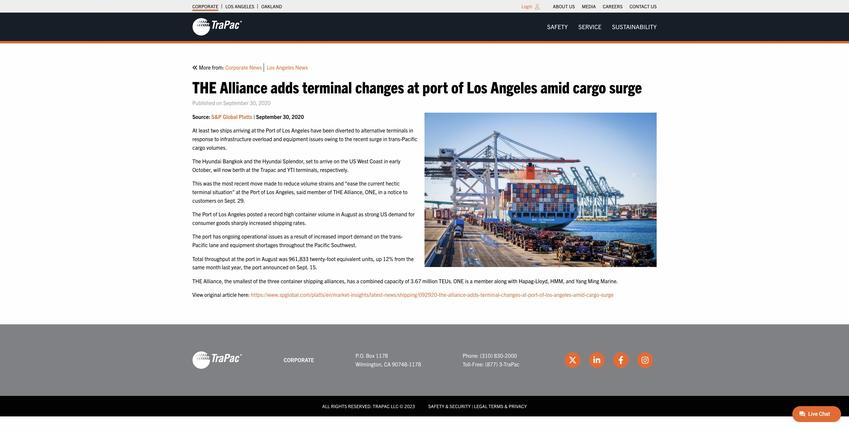 Task type: describe. For each thing, give the bounding box(es) containing it.
1 corporate image from the top
[[193, 18, 242, 36]]

angeles,
[[276, 189, 296, 196]]

issues inside the port has ongoing operational issues as a result of increased import demand on the trans- pacific lane and equipment shortages throughout the pacific southwest.
[[269, 234, 283, 240]]

one,
[[365, 189, 377, 196]]

los inside the port of los angeles posted a record high container volume in august as strong us demand for consumer goods sharply increased shipping rates.
[[219, 211, 227, 218]]

all
[[323, 404, 330, 410]]

to up volumes.
[[215, 136, 219, 142]]

p.o. box 1178 wilmington, ca 90748-1178
[[356, 353, 422, 368]]

| inside the alliance adds terminal changes at port of los angeles amid cargo surge article
[[254, 113, 255, 120]]

careers
[[603, 3, 623, 9]]

15.
[[310, 264, 318, 271]]

rates.
[[294, 220, 307, 226]]

october,
[[193, 167, 212, 173]]

toll-
[[463, 362, 473, 368]]

"ease
[[345, 180, 358, 187]]

safety link
[[542, 20, 574, 34]]

trapac inside the hyundai bangkok and the hyundai splendor, set to arrive on the us west coast in early october, will now berth at the trapac and yti terminals, respectively.
[[261, 167, 276, 173]]

and up berth
[[244, 158, 253, 165]]

trans- inside the port has ongoing operational issues as a result of increased import demand on the trans- pacific lane and equipment shortages throughout the pacific southwest.
[[390, 234, 403, 240]]

august inside the port of los angeles posted a record high container volume in august as strong us demand for consumer goods sharply increased shipping rates.
[[341, 211, 358, 218]]

the port of los angeles posted a record high container volume in august as strong us demand for consumer goods sharply increased shipping rates.
[[193, 211, 415, 226]]

this was the most recent move made to reduce volume strains and "ease the current hectic terminal situation" at the port of los angeles, said member of the alliance, one, in a notice to customers on sept. 29.
[[193, 180, 408, 204]]

contact
[[630, 3, 650, 9]]

smallest
[[233, 278, 252, 285]]

year,
[[231, 264, 243, 271]]

to right notice
[[403, 189, 408, 196]]

increased inside the port of los angeles posted a record high container volume in august as strong us demand for consumer goods sharply increased shipping rates.
[[249, 220, 272, 226]]

at-
[[523, 292, 529, 299]]

sept. inside the total throughput at the port in august was 961,833 twenty-foot equivalent units, up 12% from the same month last year, the port announced on sept. 15.
[[297, 264, 309, 271]]

terminals,
[[296, 167, 319, 173]]

have
[[311, 127, 322, 134]]

customers
[[193, 197, 217, 204]]

safety & security link
[[429, 404, 471, 410]]

on inside the hyundai bangkok and the hyundai splendor, set to arrive on the us west coast in early october, will now berth at the trapac and yti terminals, respectively.
[[334, 158, 340, 165]]

corporate inside the alliance adds terminal changes at port of los angeles amid cargo surge article
[[226, 64, 248, 71]]

trans- inside at least two ships arriving at the port of los angeles have been diverted to alternative terminals in response to infrastructure overload and equipment issues owing to the recent surge in trans-pacific cargo volumes.
[[389, 136, 402, 142]]

now
[[222, 167, 232, 173]]

1 vertical spatial container
[[281, 278, 303, 285]]

shipping inside the port of los angeles posted a record high container volume in august as strong us demand for consumer goods sharply increased shipping rates.
[[273, 220, 292, 226]]

current
[[368, 180, 385, 187]]

and left yti
[[278, 167, 286, 173]]

hapag-
[[519, 278, 536, 285]]

oakland link
[[262, 2, 282, 11]]

https://www.spglobal.com/platts/en/market-
[[251, 292, 351, 299]]

total
[[193, 256, 204, 262]]

and inside this was the most recent move made to reduce volume strains and "ease the current hectic terminal situation" at the port of los angeles, said member of the alliance, one, in a notice to customers on sept. 29.
[[335, 180, 344, 187]]

the for alliance,
[[193, 278, 202, 285]]

1 horizontal spatial 2020
[[292, 113, 304, 120]]

southwest.
[[331, 242, 357, 249]]

three
[[268, 278, 280, 285]]

the hyundai bangkok and the hyundai splendor, set to arrive on the us west coast in early october, will now berth at the trapac and yti terminals, respectively.
[[193, 158, 401, 173]]

in down the terminals
[[383, 136, 388, 142]]

situation"
[[213, 189, 235, 196]]

(877)
[[486, 362, 498, 368]]

30, inside the alliance adds terminal changes at port of los angeles amid cargo surge published on september 30, 2020
[[250, 100, 258, 106]]

surge inside the alliance adds terminal changes at port of los angeles amid cargo surge published on september 30, 2020
[[610, 77, 643, 97]]

port inside the port has ongoing operational issues as a result of increased import demand on the trans- pacific lane and equipment shortages throughout the pacific southwest.
[[202, 234, 212, 240]]

made
[[264, 180, 277, 187]]

in right the terminals
[[409, 127, 414, 134]]

at inside this was the most recent move made to reduce volume strains and "ease the current hectic terminal situation" at the port of los angeles, said member of the alliance, one, in a notice to customers on sept. 29.
[[236, 189, 241, 196]]

bangkok
[[223, 158, 243, 165]]

amid-
[[574, 292, 587, 299]]

angeles inside at least two ships arriving at the port of los angeles have been diverted to alternative terminals in response to infrastructure overload and equipment issues owing to the recent surge in trans-pacific cargo volumes.
[[292, 127, 310, 134]]

source: s&p global platts | september 30, 2020
[[193, 113, 304, 120]]

0 vertical spatial corporate
[[193, 3, 219, 9]]

on inside the alliance adds terminal changes at port of los angeles amid cargo surge published on september 30, 2020
[[217, 100, 222, 106]]

result
[[294, 234, 307, 240]]

alliance-
[[449, 292, 468, 299]]

pacific inside at least two ships arriving at the port of los angeles have been diverted to alternative terminals in response to infrastructure overload and equipment issues owing to the recent surge in trans-pacific cargo volumes.
[[402, 136, 418, 142]]

the for the port has ongoing operational issues as a result of increased import demand on the trans- pacific lane and equipment shortages throughout the pacific southwest.
[[193, 234, 201, 240]]

a inside this was the most recent move made to reduce volume strains and "ease the current hectic terminal situation" at the port of los angeles, said member of the alliance, one, in a notice to customers on sept. 29.
[[384, 189, 387, 196]]

at inside at least two ships arriving at the port of los angeles have been diverted to alternative terminals in response to infrastructure overload and equipment issues owing to the recent surge in trans-pacific cargo volumes.
[[252, 127, 256, 134]]

demand inside the port of los angeles posted a record high container volume in august as strong us demand for consumer goods sharply increased shipping rates.
[[389, 211, 408, 218]]

los inside at least two ships arriving at the port of los angeles have been diverted to alternative terminals in response to infrastructure overload and equipment issues owing to the recent surge in trans-pacific cargo volumes.
[[282, 127, 290, 134]]

footer containing p.o. box 1178
[[0, 325, 850, 417]]

this
[[193, 180, 202, 187]]

september inside the alliance adds terminal changes at port of los angeles amid cargo surge published on september 30, 2020
[[224, 100, 249, 106]]

changes
[[356, 77, 404, 97]]

2 hyundai from the left
[[263, 158, 282, 165]]

splendor,
[[283, 158, 305, 165]]

1 & from the left
[[446, 404, 449, 410]]

one
[[454, 278, 464, 285]]

cargo-
[[587, 292, 602, 299]]

a inside the port has ongoing operational issues as a result of increased import demand on the trans- pacific lane and equipment shortages throughout the pacific southwest.
[[290, 234, 293, 240]]

owing
[[325, 136, 338, 142]]

response
[[193, 136, 213, 142]]

said
[[297, 189, 306, 196]]

the for the port of los angeles posted a record high container volume in august as strong us demand for consumer goods sharply increased shipping rates.
[[193, 211, 201, 218]]

and inside the port has ongoing operational issues as a result of increased import demand on the trans- pacific lane and equipment shortages throughout the pacific southwest.
[[220, 242, 229, 249]]

cargo inside at least two ships arriving at the port of los angeles have been diverted to alternative terminals in response to infrastructure overload and equipment issues owing to the recent surge in trans-pacific cargo volumes.
[[193, 144, 205, 151]]

port inside this was the most recent move made to reduce volume strains and "ease the current hectic terminal situation" at the port of los angeles, said member of the alliance, one, in a notice to customers on sept. 29.
[[250, 189, 260, 196]]

hmm,
[[551, 278, 565, 285]]

import
[[338, 234, 353, 240]]

1 horizontal spatial pacific
[[315, 242, 330, 249]]

in inside the total throughput at the port in august was 961,833 twenty-foot equivalent units, up 12% from the same month last year, the port announced on sept. 15.
[[256, 256, 261, 262]]

terminal inside the alliance adds terminal changes at port of los angeles amid cargo surge published on september 30, 2020
[[303, 77, 352, 97]]

yti
[[288, 167, 295, 173]]

coast
[[370, 158, 383, 165]]

at inside the hyundai bangkok and the hyundai splendor, set to arrive on the us west coast in early october, will now berth at the trapac and yti terminals, respectively.
[[246, 167, 251, 173]]

more from: corporate news
[[198, 64, 262, 71]]

volume inside this was the most recent move made to reduce volume strains and "ease the current hectic terminal situation" at the port of los angeles, said member of the alliance, one, in a notice to customers on sept. 29.
[[301, 180, 318, 187]]

photo of trapac los angeles image
[[425, 113, 657, 268]]

box
[[366, 353, 375, 360]]

1 horizontal spatial september
[[256, 113, 282, 120]]

a inside the port of los angeles posted a record high container volume in august as strong us demand for consumer goods sharply increased shipping rates.
[[264, 211, 267, 218]]

1 vertical spatial alliance,
[[204, 278, 223, 285]]

equipment inside the port has ongoing operational issues as a result of increased import demand on the trans- pacific lane and equipment shortages throughout the pacific southwest.
[[230, 242, 255, 249]]

strains
[[319, 180, 334, 187]]

1 horizontal spatial member
[[474, 278, 494, 285]]

a left the combined
[[357, 278, 359, 285]]

1 hyundai from the left
[[202, 158, 222, 165]]

recent inside this was the most recent move made to reduce volume strains and "ease the current hectic terminal situation" at the port of los angeles, said member of the alliance, one, in a notice to customers on sept. 29.
[[235, 180, 249, 187]]

los inside "los angeles" link
[[226, 3, 234, 9]]

at inside the alliance adds terminal changes at port of los angeles amid cargo surge published on september 30, 2020
[[408, 77, 420, 97]]

container inside the port of los angeles posted a record high container volume in august as strong us demand for consumer goods sharply increased shipping rates.
[[295, 211, 317, 218]]

august inside the total throughput at the port in august was 961,833 twenty-foot equivalent units, up 12% from the same month last year, the port announced on sept. 15.
[[262, 256, 278, 262]]

los inside the alliance adds terminal changes at port of los angeles amid cargo surge published on september 30, 2020
[[467, 77, 488, 97]]

los angeles
[[226, 3, 255, 9]]

most
[[222, 180, 233, 187]]

us for contact us
[[651, 3, 657, 9]]

corporate news link
[[226, 63, 264, 72]]

volume inside the port of los angeles posted a record high container volume in august as strong us demand for consumer goods sharply increased shipping rates.
[[318, 211, 335, 218]]

safety for safety
[[548, 23, 568, 31]]

to right diverted
[[356, 127, 360, 134]]

posted
[[247, 211, 263, 218]]

the for the hyundai bangkok and the hyundai splendor, set to arrive on the us west coast in early october, will now berth at the trapac and yti terminals, respectively.
[[193, 158, 201, 165]]

equivalent
[[337, 256, 361, 262]]

service
[[579, 23, 602, 31]]

was inside this was the most recent move made to reduce volume strains and "ease the current hectic terminal situation" at the port of los angeles, said member of the alliance, one, in a notice to customers on sept. 29.
[[203, 180, 212, 187]]

on inside the port has ongoing operational issues as a result of increased import demand on the trans- pacific lane and equipment shortages throughout the pacific southwest.
[[374, 234, 380, 240]]

legal terms & privacy link
[[475, 404, 527, 410]]

p.o.
[[356, 353, 365, 360]]

terminals
[[387, 127, 408, 134]]

1 vertical spatial shipping
[[304, 278, 323, 285]]

along
[[495, 278, 507, 285]]

29.
[[238, 197, 245, 204]]

ming
[[588, 278, 600, 285]]

hectic
[[386, 180, 400, 187]]

media
[[583, 3, 596, 9]]

https://www.spglobal.com/platts/en/market-insights/latest-news/shipping/092920-the-alliance-adds-terminal-changes-at-port-of-los-angeles-amid-cargo-surge link
[[251, 292, 614, 299]]

of inside the port has ongoing operational issues as a result of increased import demand on the trans- pacific lane and equipment shortages throughout the pacific southwest.
[[309, 234, 313, 240]]

2023
[[405, 404, 415, 410]]

set
[[306, 158, 313, 165]]

menu bar containing about us
[[550, 2, 661, 11]]

and inside at least two ships arriving at the port of los angeles have been diverted to alternative terminals in response to infrastructure overload and equipment issues owing to the recent surge in trans-pacific cargo volumes.
[[274, 136, 282, 142]]

careers link
[[603, 2, 623, 11]]

login link
[[522, 3, 533, 9]]

in inside this was the most recent move made to reduce volume strains and "ease the current hectic terminal situation" at the port of los angeles, said member of the alliance, one, in a notice to customers on sept. 29.
[[379, 189, 383, 196]]

insights/latest-
[[351, 292, 385, 299]]

contact us
[[630, 3, 657, 9]]

to down diverted
[[339, 136, 344, 142]]

on inside this was the most recent move made to reduce volume strains and "ease the current hectic terminal situation" at the port of los angeles, said member of the alliance, one, in a notice to customers on sept. 29.
[[218, 197, 223, 204]]

us inside the port of los angeles posted a record high container volume in august as strong us demand for consumer goods sharply increased shipping rates.
[[381, 211, 388, 218]]

rights
[[331, 404, 347, 410]]

about us
[[553, 3, 576, 9]]

2 news from the left
[[296, 64, 308, 71]]

angeles-
[[554, 292, 574, 299]]

lloyd,
[[536, 278, 550, 285]]

twenty-
[[310, 256, 327, 262]]

corporate image inside footer
[[193, 352, 242, 370]]



Task type: locate. For each thing, give the bounding box(es) containing it.
overload
[[253, 136, 272, 142]]

the port has ongoing operational issues as a result of increased import demand on the trans- pacific lane and equipment shortages throughout the pacific southwest.
[[193, 234, 403, 249]]

member up terminal-
[[474, 278, 494, 285]]

arrive
[[320, 158, 333, 165]]

0 horizontal spatial 30,
[[250, 100, 258, 106]]

cargo inside the alliance adds terminal changes at port of los angeles amid cargo surge published on september 30, 2020
[[573, 77, 607, 97]]

0 horizontal spatial trapac
[[261, 167, 276, 173]]

about
[[553, 3, 568, 9]]

volume up said
[[301, 180, 318, 187]]

1 horizontal spatial corporate
[[226, 64, 248, 71]]

menu bar down careers link
[[542, 20, 663, 34]]

los inside this was the most recent move made to reduce volume strains and "ease the current hectic terminal situation" at the port of los angeles, said member of the alliance, one, in a notice to customers on sept. 29.
[[267, 189, 275, 196]]

| left legal
[[472, 404, 473, 410]]

equipment inside at least two ships arriving at the port of los angeles have been diverted to alternative terminals in response to infrastructure overload and equipment issues owing to the recent surge in trans-pacific cargo volumes.
[[283, 136, 308, 142]]

equipment
[[283, 136, 308, 142], [230, 242, 255, 249]]

2020 up at least two ships arriving at the port of los angeles have been diverted to alternative terminals in response to infrastructure overload and equipment issues owing to the recent surge in trans-pacific cargo volumes.
[[292, 113, 304, 120]]

1 horizontal spatial us
[[651, 3, 657, 9]]

0 horizontal spatial cargo
[[193, 144, 205, 151]]

2 & from the left
[[505, 404, 508, 410]]

on up respectively.
[[334, 158, 340, 165]]

goods
[[217, 220, 230, 226]]

menu bar up service
[[550, 2, 661, 11]]

hyundai up will
[[202, 158, 222, 165]]

0 horizontal spatial issues
[[269, 234, 283, 240]]

1 vertical spatial sept.
[[297, 264, 309, 271]]

september up the overload
[[256, 113, 282, 120]]

1 horizontal spatial &
[[505, 404, 508, 410]]

1 vertical spatial has
[[347, 278, 356, 285]]

los angeles news link
[[267, 63, 308, 72]]

recent down berth
[[235, 180, 249, 187]]

amid
[[541, 77, 570, 97]]

port up consumer
[[202, 211, 212, 218]]

port down move
[[250, 189, 260, 196]]

recent down alternative
[[354, 136, 368, 142]]

two
[[211, 127, 219, 134]]

0 horizontal spatial alliance,
[[204, 278, 223, 285]]

0 vertical spatial trapac
[[261, 167, 276, 173]]

los inside los angeles news link
[[267, 64, 275, 71]]

original
[[205, 292, 221, 299]]

in down shortages
[[256, 256, 261, 262]]

the up view
[[193, 278, 202, 285]]

with
[[508, 278, 518, 285]]

961,833
[[289, 256, 309, 262]]

as left strong
[[359, 211, 364, 218]]

0 horizontal spatial demand
[[354, 234, 373, 240]]

move
[[250, 180, 263, 187]]

los angeles news
[[267, 64, 308, 71]]

2000
[[505, 353, 518, 360]]

0 horizontal spatial august
[[262, 256, 278, 262]]

1178 up ca
[[376, 353, 388, 360]]

1 vertical spatial corporate
[[226, 64, 248, 71]]

1 news from the left
[[250, 64, 262, 71]]

equipment up splendor,
[[283, 136, 308, 142]]

early
[[390, 158, 401, 165]]

strong
[[365, 211, 380, 218]]

0 vertical spatial demand
[[389, 211, 408, 218]]

us inside 'link'
[[570, 3, 576, 9]]

alliance, inside this was the most recent move made to reduce volume strains and "ease the current hectic terminal situation" at the port of los angeles, said member of the alliance, one, in a notice to customers on sept. 29.
[[344, 189, 364, 196]]

1 vertical spatial trapac
[[373, 404, 390, 410]]

volume down 'strains'
[[318, 211, 335, 218]]

privacy
[[509, 404, 527, 410]]

on
[[217, 100, 222, 106], [334, 158, 340, 165], [218, 197, 223, 204], [374, 234, 380, 240], [290, 264, 296, 271]]

security
[[450, 404, 471, 410]]

us right contact at the right top of the page
[[651, 3, 657, 9]]

0 horizontal spatial us
[[350, 158, 357, 165]]

least
[[199, 127, 210, 134]]

1 horizontal spatial increased
[[314, 234, 337, 240]]

demand inside the port has ongoing operational issues as a result of increased import demand on the trans- pacific lane and equipment shortages throughout the pacific southwest.
[[354, 234, 373, 240]]

angeles inside the alliance adds terminal changes at port of los angeles amid cargo surge published on september 30, 2020
[[491, 77, 538, 97]]

0 horizontal spatial sept.
[[225, 197, 236, 204]]

on inside the total throughput at the port in august was 961,833 twenty-foot equivalent units, up 12% from the same month last year, the port announced on sept. 15.
[[290, 264, 296, 271]]

1 vertical spatial safety
[[429, 404, 445, 410]]

sept. down 961,833
[[297, 264, 309, 271]]

corporate image
[[193, 18, 242, 36], [193, 352, 242, 370]]

container up 'rates.'
[[295, 211, 317, 218]]

in right one,
[[379, 189, 383, 196]]

0 horizontal spatial terminal
[[193, 189, 212, 196]]

0 vertical spatial the
[[193, 158, 201, 165]]

issues up shortages
[[269, 234, 283, 240]]

llc
[[391, 404, 399, 410]]

the up october,
[[193, 158, 201, 165]]

on up s&p
[[217, 100, 222, 106]]

legal
[[475, 404, 488, 410]]

of-
[[540, 292, 546, 299]]

login
[[522, 3, 533, 9]]

ongoing
[[222, 234, 240, 240]]

trans- up from
[[390, 234, 403, 240]]

0 vertical spatial 1178
[[376, 353, 388, 360]]

a
[[384, 189, 387, 196], [264, 211, 267, 218], [290, 234, 293, 240], [357, 278, 359, 285], [470, 278, 473, 285]]

september up s&p global platts link
[[224, 100, 249, 106]]

the alliance, the smallest of the three container shipping alliances, has a combined capacity of 3.67 million teus. one is a member along with hapag-lloyd, hmm, and yang ming marine.
[[193, 278, 619, 285]]

0 vertical spatial august
[[341, 211, 358, 218]]

to inside the hyundai bangkok and the hyundai splendor, set to arrive on the us west coast in early october, will now berth at the trapac and yti terminals, respectively.
[[314, 158, 319, 165]]

trapac left llc
[[373, 404, 390, 410]]

&
[[446, 404, 449, 410], [505, 404, 508, 410]]

the down 'strains'
[[333, 189, 343, 196]]

terminal-
[[481, 292, 502, 299]]

1 horizontal spatial trapac
[[373, 404, 390, 410]]

& right terms
[[505, 404, 508, 410]]

2 vertical spatial surge
[[602, 292, 614, 299]]

source:
[[193, 113, 210, 120]]

1 horizontal spatial 1178
[[409, 362, 422, 368]]

september
[[224, 100, 249, 106], [256, 113, 282, 120]]

on up up
[[374, 234, 380, 240]]

pacific up the twenty-
[[315, 242, 330, 249]]

a right is
[[470, 278, 473, 285]]

0 vertical spatial volume
[[301, 180, 318, 187]]

shipping
[[273, 220, 292, 226], [304, 278, 323, 285]]

0 horizontal spatial pacific
[[193, 242, 208, 249]]

us left west
[[350, 158, 357, 165]]

issues inside at least two ships arriving at the port of los angeles have been diverted to alternative terminals in response to infrastructure overload and equipment issues owing to the recent surge in trans-pacific cargo volumes.
[[309, 136, 324, 142]]

1 vertical spatial recent
[[235, 180, 249, 187]]

1 vertical spatial menu bar
[[542, 20, 663, 34]]

news/shipping/092920-
[[385, 292, 439, 299]]

2 vertical spatial the
[[193, 234, 201, 240]]

to right made at the left of page
[[278, 180, 283, 187]]

equipment down ongoing
[[230, 242, 255, 249]]

0 vertical spatial corporate image
[[193, 18, 242, 36]]

0 vertical spatial was
[[203, 180, 212, 187]]

& left security at the right of page
[[446, 404, 449, 410]]

port inside the alliance adds terminal changes at port of los angeles amid cargo surge published on september 30, 2020
[[423, 77, 448, 97]]

on down 961,833
[[290, 264, 296, 271]]

the up published
[[193, 77, 217, 97]]

and left "ease
[[335, 180, 344, 187]]

1 horizontal spatial august
[[341, 211, 358, 218]]

all rights reserved. trapac llc © 2023
[[323, 404, 415, 410]]

in inside the port of los angeles posted a record high container volume in august as strong us demand for consumer goods sharply increased shipping rates.
[[336, 211, 340, 218]]

1178
[[376, 353, 388, 360], [409, 362, 422, 368]]

0 vertical spatial sept.
[[225, 197, 236, 204]]

demand right the import
[[354, 234, 373, 240]]

safety inside safety link
[[548, 23, 568, 31]]

1 horizontal spatial terminal
[[303, 77, 352, 97]]

safety inside footer
[[429, 404, 445, 410]]

1 horizontal spatial as
[[359, 211, 364, 218]]

1 horizontal spatial us
[[381, 211, 388, 218]]

member
[[307, 189, 327, 196], [474, 278, 494, 285]]

1 vertical spatial terminal
[[193, 189, 212, 196]]

view original article here: https://www.spglobal.com/platts/en/market-insights/latest-news/shipping/092920-the-alliance-adds-terminal-changes-at-port-of-los-angeles-amid-cargo-surge
[[193, 292, 614, 299]]

us inside the hyundai bangkok and the hyundai splendor, set to arrive on the us west coast in early october, will now berth at the trapac and yti terminals, respectively.
[[350, 158, 357, 165]]

2020
[[259, 100, 271, 106], [292, 113, 304, 120]]

1 horizontal spatial equipment
[[283, 136, 308, 142]]

1 the from the top
[[193, 158, 201, 165]]

1 vertical spatial volume
[[318, 211, 335, 218]]

1 us from the left
[[570, 3, 576, 9]]

0 horizontal spatial recent
[[235, 180, 249, 187]]

and right the overload
[[274, 136, 282, 142]]

the inside the port has ongoing operational issues as a result of increased import demand on the trans- pacific lane and equipment shortages throughout the pacific southwest.
[[193, 234, 201, 240]]

the up consumer
[[193, 211, 201, 218]]

port
[[266, 127, 276, 134], [250, 189, 260, 196], [202, 211, 212, 218]]

news up alliance
[[250, 64, 262, 71]]

0 vertical spatial menu bar
[[550, 2, 661, 11]]

safety
[[548, 23, 568, 31], [429, 404, 445, 410]]

terms
[[489, 404, 504, 410]]

member down 'strains'
[[307, 189, 327, 196]]

us right about
[[570, 3, 576, 9]]

menu bar containing safety
[[542, 20, 663, 34]]

news up adds
[[296, 64, 308, 71]]

about us link
[[553, 2, 576, 11]]

member inside this was the most recent move made to reduce volume strains and "ease the current hectic terminal situation" at the port of los angeles, said member of the alliance, one, in a notice to customers on sept. 29.
[[307, 189, 327, 196]]

a left record
[[264, 211, 267, 218]]

on down situation"
[[218, 197, 223, 204]]

increased down posted
[[249, 220, 272, 226]]

port inside the port of los angeles posted a record high container volume in august as strong us demand for consumer goods sharply increased shipping rates.
[[202, 211, 212, 218]]

0 vertical spatial issues
[[309, 136, 324, 142]]

1 vertical spatial 1178
[[409, 362, 422, 368]]

more
[[199, 64, 211, 71]]

trapac up made at the left of page
[[261, 167, 276, 173]]

august up the import
[[341, 211, 358, 218]]

1 vertical spatial cargo
[[193, 144, 205, 151]]

1 vertical spatial september
[[256, 113, 282, 120]]

30, up at least two ships arriving at the port of los angeles have been diverted to alternative terminals in response to infrastructure overload and equipment issues owing to the recent surge in trans-pacific cargo volumes.
[[283, 113, 291, 120]]

2 vertical spatial the
[[193, 278, 202, 285]]

0 vertical spatial as
[[359, 211, 364, 218]]

1 vertical spatial corporate image
[[193, 352, 242, 370]]

solid image
[[193, 65, 198, 70]]

adds
[[271, 77, 299, 97]]

1 vertical spatial |
[[472, 404, 473, 410]]

terminal
[[303, 77, 352, 97], [193, 189, 212, 196]]

2020 up the "source: s&p global platts | september 30, 2020"
[[259, 100, 271, 106]]

safety left security at the right of page
[[429, 404, 445, 410]]

los
[[226, 3, 234, 9], [267, 64, 275, 71], [467, 77, 488, 97], [282, 127, 290, 134], [267, 189, 275, 196], [219, 211, 227, 218]]

1 vertical spatial was
[[279, 256, 288, 262]]

0 horizontal spatial hyundai
[[202, 158, 222, 165]]

1 vertical spatial port
[[250, 189, 260, 196]]

1 horizontal spatial demand
[[389, 211, 408, 218]]

port up the overload
[[266, 127, 276, 134]]

terminal inside this was the most recent move made to reduce volume strains and "ease the current hectic terminal situation" at the port of los angeles, said member of the alliance, one, in a notice to customers on sept. 29.
[[193, 189, 212, 196]]

2 the from the top
[[193, 211, 201, 218]]

0 horizontal spatial volume
[[301, 180, 318, 187]]

phone: (310) 830-2000 toll-free: (877) 3-trapac
[[463, 353, 520, 368]]

us
[[570, 3, 576, 9], [651, 3, 657, 9]]

august up the announced at the bottom of page
[[262, 256, 278, 262]]

1 horizontal spatial shipping
[[304, 278, 323, 285]]

1 horizontal spatial volume
[[318, 211, 335, 218]]

trans- down the terminals
[[389, 136, 402, 142]]

recent inside at least two ships arriving at the port of los angeles have been diverted to alternative terminals in response to infrastructure overload and equipment issues owing to the recent surge in trans-pacific cargo volumes.
[[354, 136, 368, 142]]

2020 inside the alliance adds terminal changes at port of los angeles amid cargo surge published on september 30, 2020
[[259, 100, 271, 106]]

last
[[222, 264, 230, 271]]

0 horizontal spatial september
[[224, 100, 249, 106]]

pacific down the terminals
[[402, 136, 418, 142]]

the alliance adds terminal changes at port of los angeles amid cargo surge article
[[193, 63, 657, 300]]

trapac inside footer
[[373, 404, 390, 410]]

the inside the port of los angeles posted a record high container volume in august as strong us demand for consumer goods sharply increased shipping rates.
[[193, 211, 201, 218]]

arriving
[[233, 127, 250, 134]]

the inside this was the most recent move made to reduce volume strains and "ease the current hectic terminal situation" at the port of los angeles, said member of the alliance, one, in a notice to customers on sept. 29.
[[333, 189, 343, 196]]

0 horizontal spatial was
[[203, 180, 212, 187]]

0 vertical spatial the
[[193, 77, 217, 97]]

light image
[[536, 4, 540, 9]]

announced
[[263, 264, 289, 271]]

0 vertical spatial recent
[[354, 136, 368, 142]]

issues down have on the left of the page
[[309, 136, 324, 142]]

in left the early at the left of the page
[[384, 158, 388, 165]]

the inside the alliance adds terminal changes at port of los angeles amid cargo surge published on september 30, 2020
[[193, 77, 217, 97]]

1 horizontal spatial was
[[279, 256, 288, 262]]

of inside at least two ships arriving at the port of los angeles have been diverted to alternative terminals in response to infrastructure overload and equipment issues owing to the recent surge in trans-pacific cargo volumes.
[[277, 127, 281, 134]]

as up throughout
[[284, 234, 289, 240]]

safety down about
[[548, 23, 568, 31]]

yang
[[576, 278, 587, 285]]

as inside the port of los angeles posted a record high container volume in august as strong us demand for consumer goods sharply increased shipping rates.
[[359, 211, 364, 218]]

1 horizontal spatial recent
[[354, 136, 368, 142]]

increased inside the port has ongoing operational issues as a result of increased import demand on the trans- pacific lane and equipment shortages throughout the pacific southwest.
[[314, 234, 337, 240]]

was right this
[[203, 180, 212, 187]]

angeles inside the port of los angeles posted a record high container volume in august as strong us demand for consumer goods sharply increased shipping rates.
[[228, 211, 246, 218]]

container up https://www.spglobal.com/platts/en/market-
[[281, 278, 303, 285]]

corporate link
[[193, 2, 219, 11]]

the-
[[439, 292, 449, 299]]

3.67
[[411, 278, 422, 285]]

sept.
[[225, 197, 236, 204], [297, 264, 309, 271]]

infrastructure
[[220, 136, 252, 142]]

sept. inside this was the most recent move made to reduce volume strains and "ease the current hectic terminal situation" at the port of los angeles, said member of the alliance, one, in a notice to customers on sept. 29.
[[225, 197, 236, 204]]

us for about us
[[570, 3, 576, 9]]

capacity
[[385, 278, 404, 285]]

safety for safety & security | legal terms & privacy
[[429, 404, 445, 410]]

the for alliance
[[193, 77, 217, 97]]

3 the from the top
[[193, 234, 201, 240]]

0 vertical spatial alliance,
[[344, 189, 364, 196]]

| right platts
[[254, 113, 255, 120]]

30, up the "source: s&p global platts | september 30, 2020"
[[250, 100, 258, 106]]

of inside the alliance adds terminal changes at port of los angeles amid cargo surge published on september 30, 2020
[[452, 77, 464, 97]]

1 horizontal spatial 30,
[[283, 113, 291, 120]]

0 horizontal spatial as
[[284, 234, 289, 240]]

los-
[[546, 292, 554, 299]]

shipping down the 15.
[[304, 278, 323, 285]]

0 horizontal spatial &
[[446, 404, 449, 410]]

in inside the hyundai bangkok and the hyundai splendor, set to arrive on the us west coast in early october, will now berth at the trapac and yti terminals, respectively.
[[384, 158, 388, 165]]

as inside the port has ongoing operational issues as a result of increased import demand on the trans- pacific lane and equipment shortages throughout the pacific southwest.
[[284, 234, 289, 240]]

menu bar
[[550, 2, 661, 11], [542, 20, 663, 34]]

the down consumer
[[193, 234, 201, 240]]

same
[[193, 264, 205, 271]]

0 vertical spatial increased
[[249, 220, 272, 226]]

0 vertical spatial 2020
[[259, 100, 271, 106]]

shipping down "high"
[[273, 220, 292, 226]]

2 corporate image from the top
[[193, 352, 242, 370]]

alliance
[[220, 77, 268, 97]]

1178 right ca
[[409, 362, 422, 368]]

trapac
[[261, 167, 276, 173], [373, 404, 390, 410]]

0 horizontal spatial increased
[[249, 220, 272, 226]]

30,
[[250, 100, 258, 106], [283, 113, 291, 120]]

12%
[[383, 256, 394, 262]]

high
[[284, 211, 294, 218]]

1 vertical spatial us
[[381, 211, 388, 218]]

was inside the total throughput at the port in august was 961,833 twenty-foot equivalent units, up 12% from the same month last year, the port announced on sept. 15.
[[279, 256, 288, 262]]

corporate inside footer
[[284, 357, 314, 364]]

ca
[[384, 362, 391, 368]]

2 us from the left
[[651, 3, 657, 9]]

0 horizontal spatial us
[[570, 3, 576, 9]]

1 horizontal spatial hyundai
[[263, 158, 282, 165]]

and right lane
[[220, 242, 229, 249]]

0 horizontal spatial shipping
[[273, 220, 292, 226]]

1 horizontal spatial news
[[296, 64, 308, 71]]

a left notice
[[384, 189, 387, 196]]

to right set
[[314, 158, 319, 165]]

sept. down situation"
[[225, 197, 236, 204]]

0 vertical spatial trans-
[[389, 136, 402, 142]]

up
[[376, 256, 382, 262]]

port inside at least two ships arriving at the port of los angeles have been diverted to alternative terminals in response to infrastructure overload and equipment issues owing to the recent surge in trans-pacific cargo volumes.
[[266, 127, 276, 134]]

surge inside at least two ships arriving at the port of los angeles have been diverted to alternative terminals in response to infrastructure overload and equipment issues owing to the recent surge in trans-pacific cargo volumes.
[[370, 136, 382, 142]]

0 horizontal spatial safety
[[429, 404, 445, 410]]

has up lane
[[213, 234, 221, 240]]

hyundai left splendor,
[[263, 158, 282, 165]]

2 vertical spatial port
[[202, 211, 212, 218]]

oakland
[[262, 3, 282, 9]]

a up throughout
[[290, 234, 293, 240]]

0 vertical spatial terminal
[[303, 77, 352, 97]]

teus.
[[439, 278, 453, 285]]

alliance, down "ease
[[344, 189, 364, 196]]

has inside the port has ongoing operational issues as a result of increased import demand on the trans- pacific lane and equipment shortages throughout the pacific southwest.
[[213, 234, 221, 240]]

and left yang
[[566, 278, 575, 285]]

service link
[[574, 20, 607, 34]]

1 vertical spatial the
[[333, 189, 343, 196]]

has right alliances,
[[347, 278, 356, 285]]

0 vertical spatial port
[[266, 127, 276, 134]]

1 horizontal spatial |
[[472, 404, 473, 410]]

the inside the hyundai bangkok and the hyundai splendor, set to arrive on the us west coast in early october, will now berth at the trapac and yti terminals, respectively.
[[193, 158, 201, 165]]

wilmington,
[[356, 362, 383, 368]]

demand left for on the left of page
[[389, 211, 408, 218]]

increased left the import
[[314, 234, 337, 240]]

at inside the total throughput at the port in august was 961,833 twenty-foot equivalent units, up 12% from the same month last year, the port announced on sept. 15.
[[231, 256, 236, 262]]

0 vertical spatial equipment
[[283, 136, 308, 142]]

1 horizontal spatial port
[[250, 189, 260, 196]]

0 vertical spatial |
[[254, 113, 255, 120]]

pacific left lane
[[193, 242, 208, 249]]

record
[[268, 211, 283, 218]]

1 horizontal spatial safety
[[548, 23, 568, 31]]

0 horizontal spatial equipment
[[230, 242, 255, 249]]

0 horizontal spatial member
[[307, 189, 327, 196]]

of inside the port of los angeles posted a record high container volume in august as strong us demand for consumer goods sharply increased shipping rates.
[[213, 211, 218, 218]]

0 vertical spatial member
[[307, 189, 327, 196]]

|
[[254, 113, 255, 120], [472, 404, 473, 410]]

alliances,
[[325, 278, 346, 285]]

alternative
[[361, 127, 386, 134]]

footer
[[0, 325, 850, 417]]

2 vertical spatial corporate
[[284, 357, 314, 364]]

us
[[350, 158, 357, 165], [381, 211, 388, 218]]

in up the import
[[336, 211, 340, 218]]

cargo
[[573, 77, 607, 97], [193, 144, 205, 151]]

was up the announced at the bottom of page
[[279, 256, 288, 262]]

at
[[408, 77, 420, 97], [252, 127, 256, 134], [246, 167, 251, 173], [236, 189, 241, 196], [231, 256, 236, 262]]

1 vertical spatial surge
[[370, 136, 382, 142]]

us right strong
[[381, 211, 388, 218]]

alliance, down month on the left bottom
[[204, 278, 223, 285]]

throughput
[[205, 256, 230, 262]]

0 horizontal spatial 2020
[[259, 100, 271, 106]]



Task type: vqa. For each thing, say whether or not it's contained in the screenshot.
was
yes



